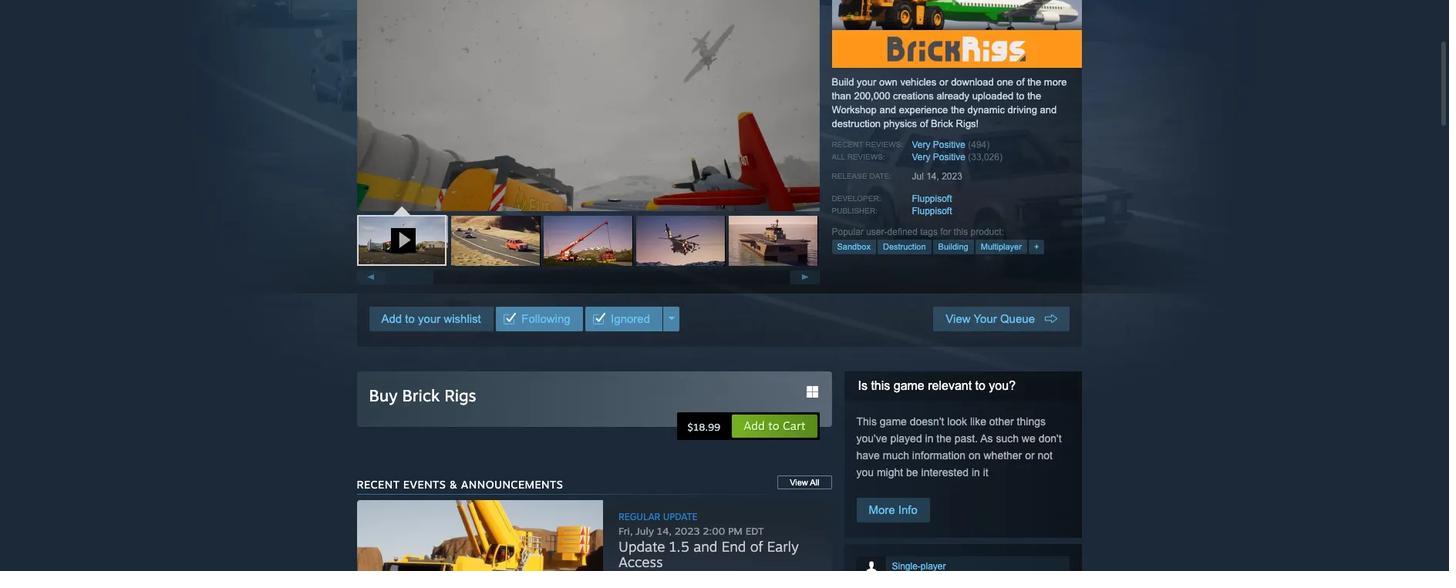 Task type: locate. For each thing, give the bounding box(es) containing it.
1 vertical spatial fluppisoft
[[912, 206, 952, 217]]

uploaded
[[973, 90, 1014, 102]]

recent left events
[[357, 478, 400, 491]]

1 vertical spatial or
[[1025, 450, 1035, 462]]

1 vertical spatial this
[[871, 380, 890, 393]]

game up the doesn't
[[894, 380, 925, 393]]

and up physics
[[880, 104, 896, 116]]

the up "information"
[[937, 433, 952, 445]]

brick right buy
[[402, 386, 440, 406]]

of right one on the top right of page
[[1017, 76, 1025, 88]]

view for view your queue
[[946, 312, 971, 326]]

fluppisoft link up tags
[[912, 206, 952, 217]]

fluppisoft down jul 14, 2023 at the top
[[912, 194, 952, 204]]

0 vertical spatial your
[[857, 76, 877, 88]]

add left cart
[[744, 419, 765, 434]]

developer:
[[832, 194, 881, 203]]

buy brick rigs
[[369, 386, 476, 406]]

1 horizontal spatial recent
[[832, 140, 864, 149]]

rigs!
[[956, 118, 979, 130]]

14, right jul
[[927, 171, 940, 182]]

1 vertical spatial view
[[790, 478, 808, 488]]

or up already
[[940, 76, 949, 88]]

multiplayer link
[[976, 240, 1027, 255]]

0 horizontal spatial 2023
[[675, 525, 700, 538]]

relevant
[[928, 380, 972, 393]]

wishlist
[[444, 312, 481, 326]]

of down edt
[[750, 538, 763, 555]]

update up fri, july 14, 2023
[[663, 511, 698, 523]]

0 horizontal spatial your
[[418, 312, 441, 326]]

0 vertical spatial fluppisoft link
[[912, 194, 952, 204]]

0 vertical spatial of
[[1017, 76, 1025, 88]]

1 vertical spatial your
[[418, 312, 441, 326]]

0 horizontal spatial all
[[810, 478, 820, 488]]

and right driving
[[1040, 104, 1057, 116]]

regular update
[[619, 511, 698, 523]]

in left it
[[972, 467, 980, 479]]

build
[[832, 76, 854, 88]]

all inside 'view all' link
[[810, 478, 820, 488]]

view all
[[790, 478, 820, 488]]

to up driving
[[1017, 90, 1025, 102]]

1 horizontal spatial 2023
[[942, 171, 963, 182]]

and
[[880, 104, 896, 116], [1040, 104, 1057, 116], [694, 538, 718, 555]]

positive up very positive (33,026)
[[933, 140, 966, 150]]

0 vertical spatial in
[[925, 433, 934, 445]]

0 horizontal spatial add
[[381, 312, 402, 326]]

add to cart link
[[731, 414, 818, 439]]

fluppisoft link for developer:
[[912, 194, 952, 204]]

$18.99
[[688, 421, 721, 434]]

rigs
[[445, 386, 476, 406]]

&
[[449, 478, 458, 491]]

download
[[951, 76, 994, 88]]

1 horizontal spatial this
[[954, 227, 968, 238]]

positive for (494)
[[933, 140, 966, 150]]

0 vertical spatial update
[[663, 511, 698, 523]]

reviews: for very positive (33,026)
[[848, 153, 885, 161]]

very positive (33,026)
[[912, 152, 1003, 163]]

add
[[381, 312, 402, 326], [744, 419, 765, 434]]

early
[[767, 538, 799, 555]]

info
[[899, 504, 918, 517]]

0 vertical spatial or
[[940, 76, 949, 88]]

all reviews:
[[832, 153, 885, 161]]

end
[[722, 538, 746, 555]]

fluppisoft for publisher:
[[912, 206, 952, 217]]

0 vertical spatial view
[[946, 312, 971, 326]]

or left not
[[1025, 450, 1035, 462]]

very positive (494)
[[912, 140, 990, 150]]

2:00 pm edt
[[703, 525, 764, 538]]

2 very from the top
[[912, 152, 931, 163]]

0 vertical spatial reviews:
[[866, 140, 903, 149]]

0 horizontal spatial view
[[790, 478, 808, 488]]

very down physics
[[912, 140, 931, 150]]

reviews: for very positive (494)
[[866, 140, 903, 149]]

or
[[940, 76, 949, 88], [1025, 450, 1035, 462]]

2023 up 1.5
[[675, 525, 700, 538]]

this
[[954, 227, 968, 238], [871, 380, 890, 393]]

game
[[894, 380, 925, 393], [880, 416, 907, 428]]

user-
[[866, 227, 888, 238]]

1 horizontal spatial your
[[857, 76, 877, 88]]

add left wishlist
[[381, 312, 402, 326]]

(33,026)
[[968, 152, 1003, 163]]

1 positive from the top
[[933, 140, 966, 150]]

2 fluppisoft link from the top
[[912, 206, 952, 217]]

1 horizontal spatial brick
[[931, 118, 954, 130]]

2 positive from the top
[[933, 152, 966, 163]]

14,
[[927, 171, 940, 182], [657, 525, 672, 538]]

1 vertical spatial in
[[972, 467, 980, 479]]

recent up all reviews:
[[832, 140, 864, 149]]

fluppisoft up tags
[[912, 206, 952, 217]]

reviews: down physics
[[866, 140, 903, 149]]

your left wishlist
[[418, 312, 441, 326]]

destruction
[[883, 242, 926, 251]]

don't
[[1039, 433, 1062, 445]]

0 horizontal spatial this
[[871, 380, 890, 393]]

1 horizontal spatial all
[[832, 153, 845, 161]]

view your queue
[[946, 312, 1045, 326]]

very up jul
[[912, 152, 931, 163]]

ignored
[[608, 312, 650, 326]]

sandbox link
[[832, 240, 876, 255]]

july
[[636, 525, 654, 538]]

all left you
[[810, 478, 820, 488]]

update inside update 1.5 and end of early access
[[619, 538, 665, 555]]

0 horizontal spatial brick
[[402, 386, 440, 406]]

very for very positive (33,026)
[[912, 152, 931, 163]]

1 vertical spatial update
[[619, 538, 665, 555]]

announcements
[[461, 478, 563, 491]]

the inside this game doesn't look like other things you've played in the past. as such we don't have much information on whether or not you might be interested in it
[[937, 433, 952, 445]]

0 vertical spatial add
[[381, 312, 402, 326]]

information
[[913, 450, 966, 462]]

your
[[857, 76, 877, 88], [418, 312, 441, 326]]

to inside 'build your own vehicles or download one of the more than 200,000 creations already uploaded to the workshop and experience the dynamic driving and destruction physics of brick rigs!'
[[1017, 90, 1025, 102]]

look
[[948, 416, 967, 428]]

this right is at the bottom of the page
[[871, 380, 890, 393]]

view your queue link
[[934, 307, 1070, 332]]

fluppisoft link
[[912, 194, 952, 204], [912, 206, 952, 217]]

2023
[[942, 171, 963, 182], [675, 525, 700, 538]]

you've
[[857, 433, 888, 445]]

1 vertical spatial 14,
[[657, 525, 672, 538]]

be
[[907, 467, 919, 479]]

1 vertical spatial game
[[880, 416, 907, 428]]

played
[[891, 433, 922, 445]]

0 vertical spatial 14,
[[927, 171, 940, 182]]

as
[[981, 433, 993, 445]]

0 vertical spatial positive
[[933, 140, 966, 150]]

past.
[[955, 433, 978, 445]]

1 vertical spatial reviews:
[[848, 153, 885, 161]]

fluppisoft link down jul 14, 2023 at the top
[[912, 194, 952, 204]]

2 horizontal spatial of
[[1017, 76, 1025, 88]]

recent reviews:
[[832, 140, 903, 149]]

1 vertical spatial all
[[810, 478, 820, 488]]

of down experience
[[920, 118, 928, 130]]

building
[[939, 242, 969, 251]]

your inside the add to your wishlist link
[[418, 312, 441, 326]]

view down cart
[[790, 478, 808, 488]]

all up release
[[832, 153, 845, 161]]

1 vertical spatial of
[[920, 118, 928, 130]]

1 vertical spatial add
[[744, 419, 765, 434]]

0 vertical spatial fluppisoft
[[912, 194, 952, 204]]

all
[[832, 153, 845, 161], [810, 478, 820, 488]]

update
[[663, 511, 698, 523], [619, 538, 665, 555]]

recent
[[832, 140, 864, 149], [357, 478, 400, 491]]

game inside this game doesn't look like other things you've played in the past. as such we don't have much information on whether or not you might be interested in it
[[880, 416, 907, 428]]

0 horizontal spatial recent
[[357, 478, 400, 491]]

0 horizontal spatial 14,
[[657, 525, 672, 538]]

1 vertical spatial 2023
[[675, 525, 700, 538]]

and down 2:00
[[694, 538, 718, 555]]

positive down very positive (494)
[[933, 152, 966, 163]]

view inside 'view all' link
[[790, 478, 808, 488]]

game up played
[[880, 416, 907, 428]]

1 horizontal spatial in
[[972, 467, 980, 479]]

physics
[[884, 118, 917, 130]]

(494)
[[968, 140, 990, 150]]

1 horizontal spatial or
[[1025, 450, 1035, 462]]

2023 down very positive (33,026)
[[942, 171, 963, 182]]

0 horizontal spatial or
[[940, 76, 949, 88]]

your up 200,000
[[857, 76, 877, 88]]

you?
[[989, 380, 1016, 393]]

1 vertical spatial fluppisoft link
[[912, 206, 952, 217]]

reviews: down 'recent reviews:'
[[848, 153, 885, 161]]

1 vertical spatial positive
[[933, 152, 966, 163]]

2 fluppisoft from the top
[[912, 206, 952, 217]]

1 vertical spatial very
[[912, 152, 931, 163]]

0 vertical spatial brick
[[931, 118, 954, 130]]

and inside update 1.5 and end of early access
[[694, 538, 718, 555]]

view inside view your queue link
[[946, 312, 971, 326]]

0 horizontal spatial of
[[750, 538, 763, 555]]

0 vertical spatial very
[[912, 140, 931, 150]]

+
[[1034, 242, 1039, 251]]

update down july
[[619, 538, 665, 555]]

0 vertical spatial all
[[832, 153, 845, 161]]

release
[[832, 172, 868, 181]]

2 vertical spatial of
[[750, 538, 763, 555]]

1 vertical spatial recent
[[357, 478, 400, 491]]

is this game relevant to you?
[[858, 380, 1016, 393]]

the
[[1028, 76, 1042, 88], [1028, 90, 1042, 102], [951, 104, 965, 116], [937, 433, 952, 445]]

of
[[1017, 76, 1025, 88], [920, 118, 928, 130], [750, 538, 763, 555]]

1 horizontal spatial add
[[744, 419, 765, 434]]

1 fluppisoft link from the top
[[912, 194, 952, 204]]

in down the doesn't
[[925, 433, 934, 445]]

view
[[946, 312, 971, 326], [790, 478, 808, 488]]

0 horizontal spatial and
[[694, 538, 718, 555]]

brick up very positive (494)
[[931, 118, 954, 130]]

this right for
[[954, 227, 968, 238]]

1 very from the top
[[912, 140, 931, 150]]

1 horizontal spatial view
[[946, 312, 971, 326]]

1 fluppisoft from the top
[[912, 194, 952, 204]]

more
[[1044, 76, 1067, 88]]

view left your
[[946, 312, 971, 326]]

add to your wishlist
[[381, 312, 481, 326]]

0 vertical spatial recent
[[832, 140, 864, 149]]

2 horizontal spatial and
[[1040, 104, 1057, 116]]

14, down regular update
[[657, 525, 672, 538]]

0 vertical spatial this
[[954, 227, 968, 238]]



Task type: vqa. For each thing, say whether or not it's contained in the screenshot.
the bottom or
yes



Task type: describe. For each thing, give the bounding box(es) containing it.
like
[[970, 416, 987, 428]]

1 horizontal spatial and
[[880, 104, 896, 116]]

own
[[879, 76, 898, 88]]

destruction
[[832, 118, 881, 130]]

is
[[858, 380, 868, 393]]

things
[[1017, 416, 1046, 428]]

on
[[969, 450, 981, 462]]

product:
[[971, 227, 1004, 238]]

very for very positive (494)
[[912, 140, 931, 150]]

queue
[[1001, 312, 1035, 326]]

add to cart
[[744, 419, 806, 434]]

fluppisoft for developer:
[[912, 194, 952, 204]]

not
[[1038, 450, 1053, 462]]

view all link
[[778, 476, 832, 490]]

recent for recent events & announcements
[[357, 478, 400, 491]]

it
[[983, 467, 989, 479]]

positive for (33,026)
[[933, 152, 966, 163]]

tags
[[921, 227, 938, 238]]

cart
[[783, 419, 806, 434]]

other
[[990, 416, 1014, 428]]

to left you?
[[976, 380, 986, 393]]

the up driving
[[1028, 90, 1042, 102]]

the left more
[[1028, 76, 1042, 88]]

of inside update 1.5 and end of early access
[[750, 538, 763, 555]]

buy
[[369, 386, 398, 406]]

0 vertical spatial game
[[894, 380, 925, 393]]

2:00
[[703, 525, 725, 538]]

add to your wishlist link
[[369, 307, 494, 332]]

popular
[[832, 227, 864, 238]]

200,000
[[854, 90, 891, 102]]

one
[[997, 76, 1014, 88]]

view for view all
[[790, 478, 808, 488]]

much
[[883, 450, 910, 462]]

fri, july 14, 2023
[[619, 525, 700, 538]]

or inside 'build your own vehicles or download one of the more than 200,000 creations already uploaded to the workshop and experience the dynamic driving and destruction physics of brick rigs!'
[[940, 76, 949, 88]]

jul 14, 2023
[[912, 171, 963, 182]]

building link
[[933, 240, 974, 255]]

date:
[[870, 172, 892, 181]]

multiplayer
[[981, 242, 1022, 251]]

update 1.5 and end of early access
[[619, 538, 799, 571]]

release date:
[[832, 172, 892, 181]]

whether
[[984, 450, 1022, 462]]

workshop
[[832, 104, 877, 116]]

vehicles
[[901, 76, 937, 88]]

more info
[[869, 504, 918, 517]]

1 horizontal spatial 14,
[[927, 171, 940, 182]]

than
[[832, 90, 852, 102]]

for
[[941, 227, 951, 238]]

add for add to cart
[[744, 419, 765, 434]]

jul
[[912, 171, 924, 182]]

or inside this game doesn't look like other things you've played in the past. as such we don't have much information on whether or not you might be interested in it
[[1025, 450, 1035, 462]]

dynamic
[[968, 104, 1005, 116]]

have
[[857, 450, 880, 462]]

access
[[619, 554, 663, 571]]

regular
[[619, 511, 661, 523]]

defined
[[888, 227, 918, 238]]

this game doesn't look like other things you've played in the past. as such we don't have much information on whether or not you might be interested in it
[[857, 416, 1062, 479]]

1 horizontal spatial of
[[920, 118, 928, 130]]

brick inside 'build your own vehicles or download one of the more than 200,000 creations already uploaded to the workshop and experience the dynamic driving and destruction physics of brick rigs!'
[[931, 118, 954, 130]]

events
[[403, 478, 446, 491]]

1 vertical spatial brick
[[402, 386, 440, 406]]

already
[[937, 90, 970, 102]]

this
[[857, 416, 877, 428]]

0 horizontal spatial in
[[925, 433, 934, 445]]

recent for recent reviews:
[[832, 140, 864, 149]]

to left cart
[[769, 419, 780, 434]]

your
[[974, 312, 997, 326]]

more
[[869, 504, 895, 517]]

popular user-defined tags for this product:
[[832, 227, 1004, 238]]

edt
[[746, 525, 764, 538]]

pm
[[728, 525, 743, 538]]

to left wishlist
[[405, 312, 415, 326]]

publisher:
[[832, 207, 878, 215]]

1.5
[[669, 538, 690, 555]]

add for add to your wishlist
[[381, 312, 402, 326]]

fluppisoft link for publisher:
[[912, 206, 952, 217]]

destruction link
[[878, 240, 932, 255]]

creations
[[893, 90, 934, 102]]

your inside 'build your own vehicles or download one of the more than 200,000 creations already uploaded to the workshop and experience the dynamic driving and destruction physics of brick rigs!'
[[857, 76, 877, 88]]

build your own vehicles or download one of the more than 200,000 creations already uploaded to the workshop and experience the dynamic driving and destruction physics of brick rigs!
[[832, 76, 1067, 130]]

0 vertical spatial 2023
[[942, 171, 963, 182]]

you
[[857, 467, 874, 479]]

might
[[877, 467, 904, 479]]

such
[[996, 433, 1019, 445]]

interested
[[922, 467, 969, 479]]

more info link
[[857, 498, 930, 523]]

recent events & announcements
[[357, 478, 563, 491]]

sandbox
[[837, 242, 871, 251]]

the down already
[[951, 104, 965, 116]]

following
[[518, 312, 571, 326]]

experience
[[899, 104, 948, 116]]



